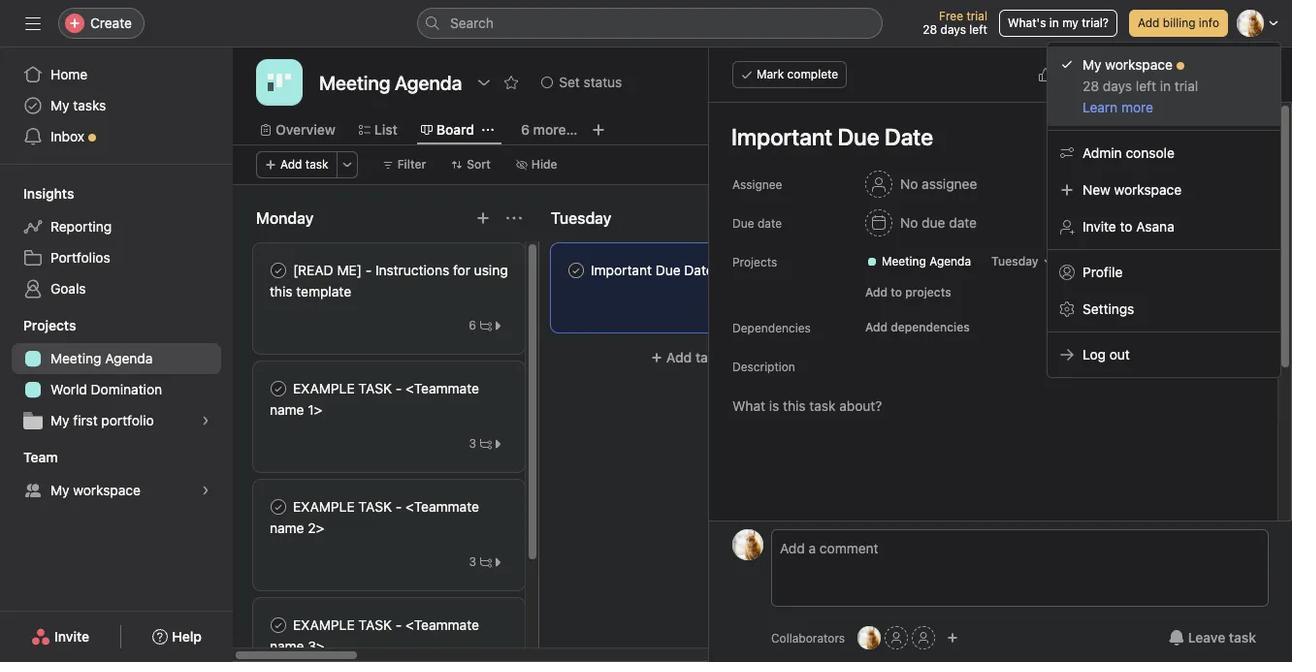 Task type: vqa. For each thing, say whether or not it's contained in the screenshot.
for
yes



Task type: describe. For each thing, give the bounding box(es) containing it.
set status
[[559, 74, 622, 90]]

name for example task - <teammate name 2>
[[270, 520, 304, 536]]

help button
[[140, 620, 214, 655]]

my first portfolio
[[50, 412, 154, 429]]

free trial 28 days left
[[923, 9, 987, 37]]

example for 3>
[[293, 617, 355, 633]]

to for asana
[[1120, 218, 1133, 235]]

insights button
[[0, 184, 74, 204]]

invite to asana
[[1083, 218, 1175, 235]]

description
[[732, 360, 795, 374]]

first
[[73, 412, 98, 429]]

leave task button
[[1156, 621, 1269, 656]]

team button
[[0, 448, 58, 468]]

reporting link
[[12, 211, 221, 243]]

example for 2>
[[293, 499, 355, 515]]

date
[[684, 262, 714, 278]]

important
[[591, 262, 652, 278]]

see details, my workspace image
[[200, 485, 211, 497]]

example task - <teammate name 3>
[[270, 617, 479, 655]]

log out
[[1083, 346, 1130, 363]]

my workspace inside 'link'
[[50, 482, 141, 499]]

3 button for example task - <teammate name 1>
[[464, 435, 508, 454]]

no for no due date
[[900, 214, 918, 231]]

admin
[[1083, 145, 1122, 161]]

add to starred image
[[504, 75, 519, 90]]

my first portfolio link
[[12, 405, 221, 437]]

filter button
[[373, 151, 435, 178]]

home link
[[12, 59, 221, 90]]

example task - <teammate name 2>
[[270, 499, 479, 536]]

example task - <teammate name 1>
[[270, 380, 479, 418]]

3>
[[308, 638, 325, 655]]

settings
[[1083, 301, 1134, 317]]

new workspace
[[1083, 181, 1182, 198]]

add billing info
[[1138, 16, 1219, 30]]

add left projects
[[865, 285, 888, 300]]

1 horizontal spatial mb button
[[858, 627, 881, 650]]

search
[[450, 15, 494, 31]]

projects inside main content
[[732, 255, 777, 270]]

billing
[[1163, 16, 1196, 30]]

profile
[[1083, 264, 1123, 280]]

template
[[296, 283, 351, 300]]

board image
[[268, 71, 291, 94]]

completed image for important due date
[[565, 259, 588, 282]]

28 days left in trial learn more
[[1083, 78, 1198, 115]]

my for my workspace 'link'
[[50, 482, 69, 499]]

28 inside "28 days left in trial learn more"
[[1083, 78, 1099, 94]]

meeting inside main content
[[882, 254, 926, 269]]

no assignee
[[900, 176, 977, 192]]

6 for 6 more…
[[521, 121, 530, 138]]

mark complete
[[757, 67, 838, 81]]

goals link
[[12, 274, 221, 305]]

<teammate for example task - <teammate name 2>
[[406, 499, 479, 515]]

new
[[1083, 181, 1111, 198]]

0 horizontal spatial due
[[655, 262, 681, 278]]

instructions
[[375, 262, 449, 278]]

to for projects
[[891, 285, 902, 300]]

0 horizontal spatial tuesday
[[551, 210, 612, 227]]

hide
[[531, 157, 557, 172]]

dependencies
[[891, 320, 970, 335]]

goals
[[50, 280, 86, 297]]

add left description at the right
[[666, 349, 692, 366]]

dependencies
[[732, 321, 811, 336]]

more
[[1121, 99, 1153, 115]]

6 for 6
[[469, 318, 476, 333]]

me]
[[337, 262, 362, 278]]

help
[[172, 629, 202, 645]]

tuesday inside dropdown button
[[992, 254, 1039, 269]]

tuesday button
[[983, 248, 1063, 276]]

overview link
[[260, 119, 335, 141]]

sort button
[[443, 151, 499, 178]]

this
[[270, 283, 292, 300]]

projects button
[[0, 316, 76, 336]]

0 horizontal spatial mb button
[[732, 530, 763, 561]]

team
[[23, 449, 58, 466]]

create
[[90, 15, 132, 31]]

0 horizontal spatial add task button
[[256, 151, 337, 178]]

1 horizontal spatial add task button
[[551, 341, 823, 375]]

add to projects button
[[857, 279, 960, 307]]

leave
[[1188, 630, 1225, 646]]

set status button
[[533, 69, 631, 96]]

days inside free trial 28 days left
[[941, 22, 966, 37]]

main content inside important due date dialog
[[711, 103, 1276, 663]]

world domination
[[50, 381, 162, 398]]

learn more button
[[1083, 99, 1153, 115]]

for
[[453, 262, 470, 278]]

due date
[[732, 216, 782, 231]]

invite for invite to asana
[[1083, 218, 1116, 235]]

28 inside free trial 28 days left
[[923, 22, 937, 37]]

collaborators
[[771, 631, 845, 646]]

important due date
[[591, 262, 714, 278]]

mb button
[[1236, 6, 1281, 41]]

leave task
[[1188, 630, 1256, 646]]

trial?
[[1082, 16, 1109, 30]]

my
[[1062, 16, 1079, 30]]

add down 'add to projects' button
[[865, 320, 888, 335]]

my tasks link
[[12, 90, 221, 121]]

no due date button
[[857, 206, 986, 241]]

out
[[1110, 346, 1130, 363]]

1 horizontal spatial my workspace
[[1083, 56, 1173, 73]]

tab actions image
[[482, 124, 494, 136]]

more actions image
[[341, 159, 353, 171]]

asana
[[1136, 218, 1175, 235]]

what's in my trial? button
[[999, 10, 1117, 37]]

[read
[[293, 262, 333, 278]]

projects element
[[0, 308, 233, 440]]

completed image for example task - <teammate name 3>
[[267, 614, 290, 637]]

complete
[[787, 67, 838, 81]]

world
[[50, 381, 87, 398]]

1 horizontal spatial mb
[[860, 631, 878, 645]]

tasks
[[73, 97, 106, 114]]

what's in my trial?
[[1008, 16, 1109, 30]]

monday
[[256, 210, 314, 227]]



Task type: locate. For each thing, give the bounding box(es) containing it.
meeting up world
[[50, 350, 101, 367]]

1 name from the top
[[270, 402, 304, 418]]

1 horizontal spatial trial
[[1175, 78, 1198, 94]]

Completed checkbox
[[267, 259, 290, 282], [565, 259, 588, 282]]

console
[[1126, 145, 1175, 161]]

reporting
[[50, 218, 112, 235]]

1 horizontal spatial tuesday
[[992, 254, 1039, 269]]

due
[[922, 214, 945, 231]]

completed checkbox for example task - <teammate name 2>
[[267, 496, 290, 519]]

date right due
[[949, 214, 977, 231]]

no inside no due date dropdown button
[[900, 214, 918, 231]]

name inside example task - <teammate name 2>
[[270, 520, 304, 536]]

0 vertical spatial 6
[[521, 121, 530, 138]]

date inside no due date dropdown button
[[949, 214, 977, 231]]

completed image right the help
[[267, 614, 290, 637]]

1 completed checkbox from the top
[[267, 377, 290, 401]]

28
[[923, 22, 937, 37], [1083, 78, 1099, 94]]

0 horizontal spatial to
[[891, 285, 902, 300]]

2 vertical spatial task
[[358, 617, 392, 633]]

1 horizontal spatial days
[[1103, 78, 1132, 94]]

radio item
[[1048, 47, 1281, 126]]

search button
[[417, 8, 883, 39]]

no due date
[[900, 214, 977, 231]]

1 vertical spatial invite
[[54, 629, 89, 645]]

name left 3>
[[270, 638, 304, 655]]

- for using
[[365, 262, 372, 278]]

2 vertical spatial <teammate
[[406, 617, 479, 633]]

0 horizontal spatial meeting
[[50, 350, 101, 367]]

2 task from the top
[[358, 499, 392, 515]]

no left assignee
[[900, 176, 918, 192]]

1 horizontal spatial agenda
[[930, 254, 971, 269]]

trial inside free trial 28 days left
[[967, 9, 987, 23]]

2 name from the top
[[270, 520, 304, 536]]

workspace inside 'link'
[[73, 482, 141, 499]]

free
[[939, 9, 963, 23]]

my inside projects element
[[50, 412, 69, 429]]

to inside button
[[891, 285, 902, 300]]

my for my first portfolio link
[[50, 412, 69, 429]]

1 vertical spatial workspace
[[1114, 181, 1182, 198]]

what's
[[1008, 16, 1046, 30]]

add or remove collaborators image
[[947, 632, 959, 644]]

add task down overview on the top left of page
[[280, 157, 329, 172]]

meeting agenda inside projects element
[[50, 350, 153, 367]]

[read me] - instructions for using this template
[[270, 262, 508, 300]]

no assignee button
[[857, 167, 986, 202]]

0 horizontal spatial add task
[[280, 157, 329, 172]]

in inside button
[[1049, 16, 1059, 30]]

using
[[474, 262, 508, 278]]

0 vertical spatial meeting agenda link
[[859, 252, 979, 272]]

no inside the no assignee dropdown button
[[900, 176, 918, 192]]

my workspace up "28 days left in trial learn more"
[[1083, 56, 1173, 73]]

1 horizontal spatial 6
[[521, 121, 530, 138]]

6 inside dropdown button
[[521, 121, 530, 138]]

0 horizontal spatial in
[[1049, 16, 1059, 30]]

3 task from the top
[[358, 617, 392, 633]]

left right free
[[969, 22, 987, 37]]

sort
[[467, 157, 491, 172]]

my inside global element
[[50, 97, 69, 114]]

name left 2>
[[270, 520, 304, 536]]

0 horizontal spatial left
[[969, 22, 987, 37]]

admin console link
[[1048, 135, 1281, 172]]

add dependencies
[[865, 320, 970, 335]]

2 vertical spatial workspace
[[73, 482, 141, 499]]

1 vertical spatial no
[[900, 214, 918, 231]]

1 vertical spatial projects
[[23, 317, 76, 334]]

add tab image
[[591, 122, 607, 138]]

1 example from the top
[[293, 380, 355, 397]]

0 vertical spatial add task
[[280, 157, 329, 172]]

add task image
[[475, 211, 491, 226]]

example for 1>
[[293, 380, 355, 397]]

projects inside dropdown button
[[23, 317, 76, 334]]

left inside "28 days left in trial learn more"
[[1136, 78, 1156, 94]]

name inside "example task - <teammate name 1>"
[[270, 402, 304, 418]]

task left description at the right
[[696, 349, 723, 366]]

admin console
[[1083, 145, 1175, 161]]

- for 2>
[[396, 499, 402, 515]]

hide sidebar image
[[25, 16, 41, 31]]

1 vertical spatial tuesday
[[992, 254, 1039, 269]]

0 horizontal spatial mb
[[739, 537, 757, 552]]

example inside example task - <teammate name 3>
[[293, 617, 355, 633]]

6 button
[[464, 316, 508, 336]]

- inside [read me] - instructions for using this template
[[365, 262, 372, 278]]

0 horizontal spatial date
[[758, 216, 782, 231]]

agenda up domination
[[105, 350, 153, 367]]

0 vertical spatial no
[[900, 176, 918, 192]]

my left tasks
[[50, 97, 69, 114]]

mark
[[757, 67, 784, 81]]

add task for add task button to the right
[[666, 349, 723, 366]]

mb button
[[732, 530, 763, 561], [858, 627, 881, 650]]

1 vertical spatial example
[[293, 499, 355, 515]]

my tasks
[[50, 97, 106, 114]]

copy task link image
[[1143, 67, 1158, 82]]

meeting agenda link inside projects element
[[12, 343, 221, 374]]

task left more actions icon
[[305, 157, 329, 172]]

name for example task - <teammate name 3>
[[270, 638, 304, 655]]

workspace down my first portfolio
[[73, 482, 141, 499]]

1 vertical spatial meeting
[[50, 350, 101, 367]]

mark complete button
[[732, 61, 847, 88]]

radio item containing my workspace
[[1048, 47, 1281, 126]]

1 vertical spatial 3 button
[[464, 553, 508, 572]]

invite inside invite button
[[54, 629, 89, 645]]

info
[[1199, 16, 1219, 30]]

0 vertical spatial trial
[[967, 9, 987, 23]]

assignee
[[732, 178, 782, 192]]

1 vertical spatial completed checkbox
[[267, 496, 290, 519]]

task for add task button to the right
[[696, 349, 723, 366]]

1 vertical spatial meeting agenda link
[[12, 343, 221, 374]]

agenda inside main content
[[930, 254, 971, 269]]

1 task from the top
[[358, 380, 392, 397]]

0 vertical spatial agenda
[[930, 254, 971, 269]]

set
[[559, 74, 580, 90]]

1 horizontal spatial invite
[[1083, 218, 1116, 235]]

task for 3>
[[358, 617, 392, 633]]

my down team on the bottom of the page
[[50, 482, 69, 499]]

- inside "example task - <teammate name 1>"
[[396, 380, 402, 397]]

2 3 button from the top
[[464, 553, 508, 572]]

trial right copy task link image
[[1175, 78, 1198, 94]]

no for no assignee
[[900, 176, 918, 192]]

add left billing
[[1138, 16, 1160, 30]]

meeting up 'add to projects'
[[882, 254, 926, 269]]

board
[[436, 121, 474, 138]]

2>
[[308, 520, 324, 536]]

more section actions image
[[506, 211, 522, 226]]

2 <teammate from the top
[[406, 499, 479, 515]]

tuesday left profile on the top right of the page
[[992, 254, 1039, 269]]

completed checkbox for example task - <teammate name 3>
[[267, 614, 290, 637]]

1 3 from the top
[[469, 437, 476, 451]]

2 example from the top
[[293, 499, 355, 515]]

completed image
[[267, 259, 290, 282], [565, 259, 588, 282], [267, 496, 290, 519], [267, 614, 290, 637]]

1 horizontal spatial meeting
[[882, 254, 926, 269]]

board link
[[421, 119, 474, 141]]

filter
[[397, 157, 426, 172]]

0 horizontal spatial completed checkbox
[[267, 259, 290, 282]]

in inside "28 days left in trial learn more"
[[1160, 78, 1171, 94]]

list
[[374, 121, 398, 138]]

3 name from the top
[[270, 638, 304, 655]]

add subtask image
[[1108, 67, 1123, 82]]

example up 2>
[[293, 499, 355, 515]]

1 vertical spatial my workspace
[[50, 482, 141, 499]]

1 vertical spatial add task button
[[551, 341, 823, 375]]

6 more… button
[[521, 119, 578, 141]]

- inside example task - <teammate name 2>
[[396, 499, 402, 515]]

0 horizontal spatial meeting agenda link
[[12, 343, 221, 374]]

name
[[270, 402, 304, 418], [270, 520, 304, 536], [270, 638, 304, 655]]

more…
[[533, 121, 578, 138]]

date down assignee
[[758, 216, 782, 231]]

1 vertical spatial left
[[1136, 78, 1156, 94]]

0 vertical spatial completed checkbox
[[267, 377, 290, 401]]

global element
[[0, 48, 233, 164]]

1 vertical spatial meeting agenda
[[50, 350, 153, 367]]

name down completed image
[[270, 402, 304, 418]]

6 more…
[[521, 121, 578, 138]]

meeting agenda up projects
[[882, 254, 971, 269]]

<teammate inside "example task - <teammate name 1>"
[[406, 380, 479, 397]]

task for 1>
[[358, 380, 392, 397]]

add task button down the date
[[551, 341, 823, 375]]

to left asana
[[1120, 218, 1133, 235]]

- for 3>
[[396, 617, 402, 633]]

2 vertical spatial completed checkbox
[[267, 614, 290, 637]]

0 vertical spatial task
[[358, 380, 392, 397]]

left up 'more'
[[1136, 78, 1156, 94]]

2 horizontal spatial mb
[[1242, 16, 1259, 30]]

0 vertical spatial meeting
[[882, 254, 926, 269]]

invite for invite
[[54, 629, 89, 645]]

0 vertical spatial in
[[1049, 16, 1059, 30]]

0 horizontal spatial task
[[305, 157, 329, 172]]

add task button down the overview link
[[256, 151, 337, 178]]

meeting agenda link inside main content
[[859, 252, 979, 272]]

add billing info button
[[1129, 10, 1228, 37]]

1 vertical spatial name
[[270, 520, 304, 536]]

1 horizontal spatial to
[[1120, 218, 1133, 235]]

days inside "28 days left in trial learn more"
[[1103, 78, 1132, 94]]

3 button
[[464, 435, 508, 454], [464, 553, 508, 572]]

add down the overview link
[[280, 157, 302, 172]]

0 vertical spatial task
[[305, 157, 329, 172]]

0 vertical spatial add task button
[[256, 151, 337, 178]]

3 example from the top
[[293, 617, 355, 633]]

show options image
[[477, 75, 492, 90]]

3 <teammate from the top
[[406, 617, 479, 633]]

example up 3>
[[293, 617, 355, 633]]

portfolios link
[[12, 243, 221, 274]]

learn
[[1083, 99, 1118, 115]]

completed image for example task - <teammate name 2>
[[267, 496, 290, 519]]

0 vertical spatial 3 button
[[464, 435, 508, 454]]

due down assignee
[[732, 216, 754, 231]]

in right copy task link image
[[1160, 78, 1171, 94]]

projects
[[905, 285, 951, 300]]

completed checkbox for important due date
[[565, 259, 588, 282]]

0 vertical spatial meeting agenda
[[882, 254, 971, 269]]

to
[[1120, 218, 1133, 235], [891, 285, 902, 300]]

meeting agenda inside important due date dialog
[[882, 254, 971, 269]]

1 vertical spatial task
[[358, 499, 392, 515]]

1 horizontal spatial add task
[[666, 349, 723, 366]]

0 vertical spatial 28
[[923, 22, 937, 37]]

search list box
[[417, 8, 883, 39]]

name for example task - <teammate name 1>
[[270, 402, 304, 418]]

task for 2>
[[358, 499, 392, 515]]

tuesday
[[551, 210, 612, 227], [992, 254, 1039, 269]]

completed image right see details, my workspace image
[[267, 496, 290, 519]]

meeting agenda link
[[859, 252, 979, 272], [12, 343, 221, 374]]

completed checkbox for [read me] - instructions for using this template
[[267, 259, 290, 282]]

example
[[293, 380, 355, 397], [293, 499, 355, 515], [293, 617, 355, 633]]

0 horizontal spatial projects
[[23, 317, 76, 334]]

<teammate for example task - <teammate name 3>
[[406, 617, 479, 633]]

mb inside dropdown button
[[1242, 16, 1259, 30]]

main content containing no assignee
[[711, 103, 1276, 663]]

task inside 'button'
[[1229, 630, 1256, 646]]

0 vertical spatial 3
[[469, 437, 476, 451]]

trial right free
[[967, 9, 987, 23]]

0 vertical spatial <teammate
[[406, 380, 479, 397]]

my workspace link
[[12, 475, 221, 506]]

workspace
[[1105, 56, 1173, 73], [1114, 181, 1182, 198], [73, 482, 141, 499]]

0 horizontal spatial my workspace
[[50, 482, 141, 499]]

completed checkbox for example task - <teammate name 1>
[[267, 377, 290, 401]]

invite
[[1083, 218, 1116, 235], [54, 629, 89, 645]]

0 horizontal spatial meeting agenda
[[50, 350, 153, 367]]

add dependencies button
[[857, 314, 979, 341]]

task inside example task - <teammate name 2>
[[358, 499, 392, 515]]

2 vertical spatial task
[[1229, 630, 1256, 646]]

my workspace down team on the bottom of the page
[[50, 482, 141, 499]]

1 vertical spatial task
[[696, 349, 723, 366]]

<teammate inside example task - <teammate name 2>
[[406, 499, 479, 515]]

trial inside "28 days left in trial learn more"
[[1175, 78, 1198, 94]]

add inside button
[[1138, 16, 1160, 30]]

0 vertical spatial name
[[270, 402, 304, 418]]

0 horizontal spatial 6
[[469, 318, 476, 333]]

1 vertical spatial due
[[655, 262, 681, 278]]

3 completed checkbox from the top
[[267, 614, 290, 637]]

meeting agenda
[[882, 254, 971, 269], [50, 350, 153, 367]]

my inside radio item
[[1083, 56, 1102, 73]]

inbox link
[[12, 121, 221, 152]]

agenda up projects
[[930, 254, 971, 269]]

1 vertical spatial trial
[[1175, 78, 1198, 94]]

task right leave
[[1229, 630, 1256, 646]]

add task for add task button to the left
[[280, 157, 329, 172]]

left inside free trial 28 days left
[[969, 22, 987, 37]]

1 vertical spatial 6
[[469, 318, 476, 333]]

insights element
[[0, 177, 233, 308]]

2 completed checkbox from the top
[[267, 496, 290, 519]]

invite button
[[18, 620, 102, 655]]

status
[[584, 74, 622, 90]]

1 <teammate from the top
[[406, 380, 479, 397]]

completed checkbox up this
[[267, 259, 290, 282]]

meeting agenda link up domination
[[12, 343, 221, 374]]

<teammate inside example task - <teammate name 3>
[[406, 617, 479, 633]]

1 3 button from the top
[[464, 435, 508, 454]]

completed checkbox left important
[[565, 259, 588, 282]]

meeting agenda link up projects
[[859, 252, 979, 272]]

example inside "example task - <teammate name 1>"
[[293, 380, 355, 397]]

left
[[969, 22, 987, 37], [1136, 78, 1156, 94]]

assignee
[[922, 176, 977, 192]]

meeting inside projects element
[[50, 350, 101, 367]]

completed image up this
[[267, 259, 290, 282]]

my for my tasks link
[[50, 97, 69, 114]]

<teammate
[[406, 380, 479, 397], [406, 499, 479, 515], [406, 617, 479, 633]]

0 vertical spatial days
[[941, 22, 966, 37]]

my left first
[[50, 412, 69, 429]]

completed image left important
[[565, 259, 588, 282]]

projects down due date
[[732, 255, 777, 270]]

workspace inside radio item
[[1105, 56, 1173, 73]]

important due date dialog
[[709, 48, 1292, 663]]

insights
[[23, 185, 74, 202]]

1 horizontal spatial task
[[696, 349, 723, 366]]

1 vertical spatial <teammate
[[406, 499, 479, 515]]

date
[[949, 214, 977, 231], [758, 216, 782, 231]]

1 vertical spatial 28
[[1083, 78, 1099, 94]]

3 for example task - <teammate name 2>
[[469, 555, 476, 569]]

0 horizontal spatial invite
[[54, 629, 89, 645]]

no left due
[[900, 214, 918, 231]]

agenda inside projects element
[[105, 350, 153, 367]]

0 horizontal spatial 28
[[923, 22, 937, 37]]

2 completed checkbox from the left
[[565, 259, 588, 282]]

2 3 from the top
[[469, 555, 476, 569]]

add
[[1138, 16, 1160, 30], [280, 157, 302, 172], [865, 285, 888, 300], [865, 320, 888, 335], [666, 349, 692, 366]]

0 vertical spatial my workspace
[[1083, 56, 1173, 73]]

main content
[[711, 103, 1276, 663]]

example inside example task - <teammate name 2>
[[293, 499, 355, 515]]

Completed checkbox
[[267, 377, 290, 401], [267, 496, 290, 519], [267, 614, 290, 637]]

inbox
[[50, 128, 84, 145]]

projects down goals
[[23, 317, 76, 334]]

1 vertical spatial days
[[1103, 78, 1132, 94]]

full screen image
[[1178, 67, 1193, 82]]

1 completed checkbox from the left
[[267, 259, 290, 282]]

task for add task button to the left
[[305, 157, 329, 172]]

None text field
[[314, 65, 467, 100]]

0 vertical spatial invite
[[1083, 218, 1116, 235]]

0 vertical spatial projects
[[732, 255, 777, 270]]

- for 1>
[[396, 380, 402, 397]]

0 vertical spatial mb
[[1242, 16, 1259, 30]]

days up learn more button
[[1103, 78, 1132, 94]]

to left projects
[[891, 285, 902, 300]]

0 vertical spatial to
[[1120, 218, 1133, 235]]

3 button for example task - <teammate name 2>
[[464, 553, 508, 572]]

1>
[[308, 402, 322, 418]]

world domination link
[[12, 374, 221, 405]]

name inside example task - <teammate name 3>
[[270, 638, 304, 655]]

task inside "example task - <teammate name 1>"
[[358, 380, 392, 397]]

2 no from the top
[[900, 214, 918, 231]]

days
[[941, 22, 966, 37], [1103, 78, 1132, 94]]

workspace up "28 days left in trial learn more"
[[1105, 56, 1173, 73]]

list link
[[359, 119, 398, 141]]

Task Name text field
[[719, 114, 1254, 159]]

0 vertical spatial example
[[293, 380, 355, 397]]

teams element
[[0, 440, 233, 510]]

1 horizontal spatial projects
[[732, 255, 777, 270]]

1 horizontal spatial 28
[[1083, 78, 1099, 94]]

0 likes. click to like this task image
[[1038, 67, 1054, 82]]

tuesday down 'hide'
[[551, 210, 612, 227]]

1 horizontal spatial meeting agenda link
[[859, 252, 979, 272]]

home
[[50, 66, 88, 82]]

my left add subtask image
[[1083, 56, 1102, 73]]

0 horizontal spatial trial
[[967, 9, 987, 23]]

overview
[[276, 121, 335, 138]]

meeting agenda up world domination
[[50, 350, 153, 367]]

- inside example task - <teammate name 3>
[[396, 617, 402, 633]]

completed image for [read me] - instructions for using this template
[[267, 259, 290, 282]]

2 vertical spatial example
[[293, 617, 355, 633]]

portfolio
[[101, 412, 154, 429]]

completed image
[[267, 377, 290, 401]]

in left my
[[1049, 16, 1059, 30]]

0 horizontal spatial days
[[941, 22, 966, 37]]

1 vertical spatial mb
[[739, 537, 757, 552]]

28 up learn
[[1083, 78, 1099, 94]]

due left the date
[[655, 262, 681, 278]]

3 for example task - <teammate name 1>
[[469, 437, 476, 451]]

log
[[1083, 346, 1106, 363]]

1 horizontal spatial in
[[1160, 78, 1171, 94]]

workspace down console at the right of the page
[[1114, 181, 1182, 198]]

days left what's
[[941, 22, 966, 37]]

0 vertical spatial tuesday
[[551, 210, 612, 227]]

1 no from the top
[[900, 176, 918, 192]]

0 vertical spatial due
[[732, 216, 754, 231]]

my inside 'link'
[[50, 482, 69, 499]]

6 inside button
[[469, 318, 476, 333]]

<teammate for example task - <teammate name 1>
[[406, 380, 479, 397]]

hide button
[[507, 151, 566, 178]]

6 left 'more…'
[[521, 121, 530, 138]]

1 horizontal spatial date
[[949, 214, 977, 231]]

1 vertical spatial add task
[[666, 349, 723, 366]]

see details, my first portfolio image
[[200, 415, 211, 427]]

1 horizontal spatial due
[[732, 216, 754, 231]]

add task left description at the right
[[666, 349, 723, 366]]

28 left free
[[923, 22, 937, 37]]

task inside example task - <teammate name 3>
[[358, 617, 392, 633]]

1 horizontal spatial completed checkbox
[[565, 259, 588, 282]]

due inside main content
[[732, 216, 754, 231]]

example up 1>
[[293, 380, 355, 397]]

6 down for
[[469, 318, 476, 333]]

task for leave task 'button'
[[1229, 630, 1256, 646]]



